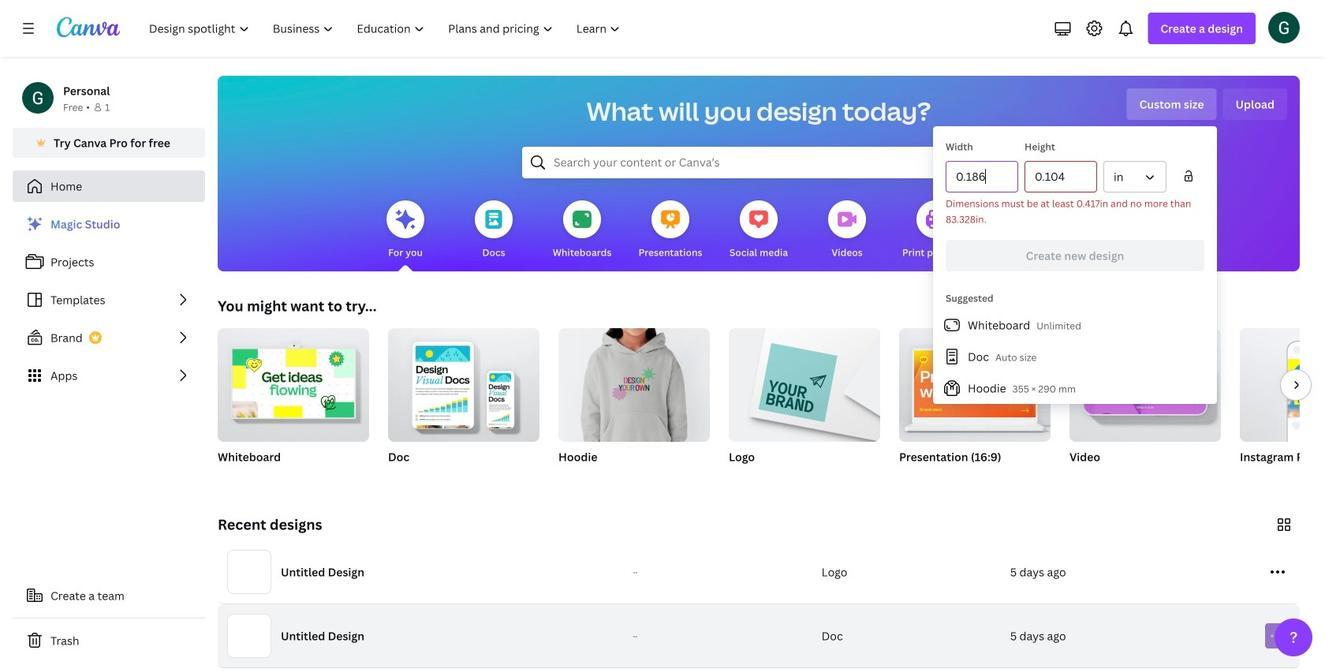 Task type: locate. For each thing, give the bounding box(es) containing it.
alert
[[946, 196, 1205, 227]]

list
[[13, 208, 205, 391], [933, 309, 1217, 404]]

group
[[218, 322, 369, 484], [218, 322, 369, 442], [388, 322, 540, 484], [388, 322, 540, 442], [559, 322, 710, 484], [559, 322, 710, 442], [729, 322, 881, 484], [729, 322, 881, 442], [899, 328, 1051, 484], [899, 328, 1051, 442], [1070, 328, 1221, 484], [1240, 328, 1326, 484]]

None number field
[[956, 162, 1008, 192], [1035, 162, 1087, 192], [956, 162, 1008, 192], [1035, 162, 1087, 192]]

Units: in button
[[1104, 161, 1167, 193]]

1 horizontal spatial list
[[933, 309, 1217, 404]]

Search search field
[[554, 148, 964, 178]]

0 horizontal spatial list
[[13, 208, 205, 391]]

None search field
[[522, 147, 996, 178]]



Task type: describe. For each thing, give the bounding box(es) containing it.
top level navigation element
[[139, 13, 634, 44]]

greg robinson image
[[1269, 12, 1300, 43]]



